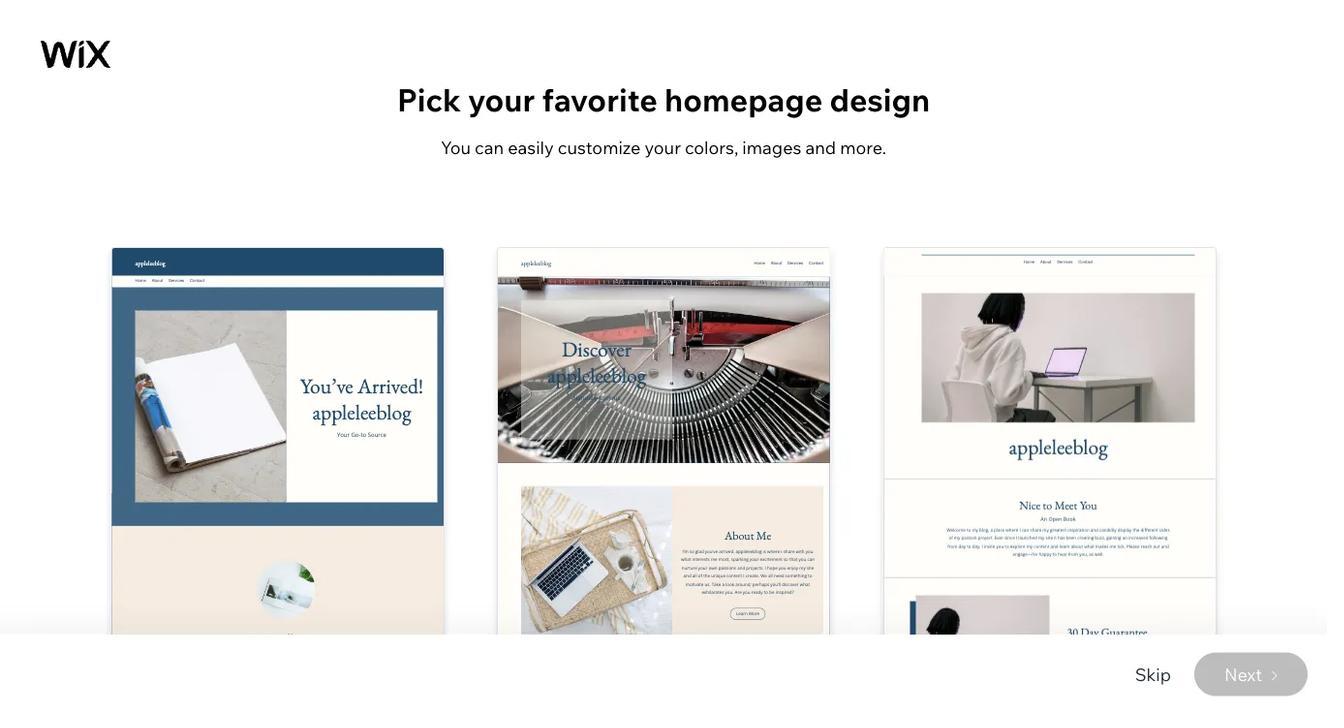 Task type: describe. For each thing, give the bounding box(es) containing it.
are
[[517, 136, 543, 158]]

favorite
[[542, 79, 658, 119]]

add pages to your site
[[497, 79, 830, 119]]

2 you from the left
[[678, 136, 708, 158]]

them
[[831, 136, 874, 158]]

adding wix blog
[[513, 340, 647, 362]]

pages for are
[[463, 136, 513, 158]]

design
[[830, 79, 930, 119]]

finishing
[[586, 404, 640, 420]]

to
[[663, 79, 695, 119]]

1 horizontal spatial your
[[645, 136, 681, 158]]

homepage
[[665, 79, 823, 119]]

add
[[497, 79, 559, 119]]

easily
[[508, 136, 554, 158]]

1 customize from the left
[[558, 136, 641, 158]]

adding for adding wix blog
[[513, 340, 572, 362]]

2 customize from the left
[[744, 136, 827, 158]]

these pages are tailored for you. you can customize them later.
[[410, 136, 918, 158]]

pages for to
[[566, 79, 656, 119]]

site
[[1233, 663, 1265, 685]]

adding the finishing touches...
[[513, 404, 703, 420]]

site
[[776, 79, 830, 119]]

colors,
[[685, 136, 739, 158]]



Task type: locate. For each thing, give the bounding box(es) containing it.
2 adding from the top
[[513, 404, 559, 420]]

can
[[475, 136, 504, 158], [711, 136, 741, 158]]

0 horizontal spatial can
[[475, 136, 504, 158]]

later.
[[878, 136, 918, 158]]

and
[[806, 136, 836, 158]]

can left are at top
[[475, 136, 504, 158]]

1 vertical spatial adding
[[513, 404, 559, 420]]

you
[[441, 136, 471, 158], [678, 136, 708, 158]]

you right you.
[[678, 136, 708, 158]]

pages left are at top
[[463, 136, 513, 158]]

adding left the
[[513, 404, 559, 420]]

customize down site
[[744, 136, 827, 158]]

adding for adding the finishing touches...
[[513, 404, 559, 420]]

next
[[1225, 663, 1263, 685]]

you.
[[640, 136, 674, 158]]

0 vertical spatial pages
[[566, 79, 656, 119]]

2 can from the left
[[711, 136, 741, 158]]

touches...
[[643, 404, 703, 420]]

1 skip from the left
[[1110, 663, 1146, 685]]

0 horizontal spatial customize
[[558, 136, 641, 158]]

you down pick
[[441, 136, 471, 158]]

your right for
[[645, 136, 681, 158]]

2 horizontal spatial your
[[701, 79, 769, 119]]

the
[[562, 404, 583, 420]]

1 horizontal spatial customize
[[744, 136, 827, 158]]

1 horizontal spatial pages
[[566, 79, 656, 119]]

your up colors,
[[701, 79, 769, 119]]

more.
[[840, 136, 887, 158]]

1 can from the left
[[475, 136, 504, 158]]

customize down "favorite"
[[558, 136, 641, 158]]

pick
[[397, 79, 461, 119]]

1 you from the left
[[441, 136, 471, 158]]

0 horizontal spatial you
[[441, 136, 471, 158]]

adding
[[513, 340, 572, 362], [513, 404, 559, 420]]

1 adding from the top
[[513, 340, 572, 362]]

can left images
[[711, 136, 741, 158]]

0 horizontal spatial pages
[[463, 136, 513, 158]]

0 horizontal spatial your
[[468, 79, 535, 119]]

2 skip from the left
[[1135, 663, 1171, 685]]

you can easily customize your colors, images and more.
[[441, 136, 887, 158]]

edit site
[[1197, 663, 1265, 685]]

pick your favorite homepage design
[[397, 79, 930, 119]]

your
[[468, 79, 535, 119], [701, 79, 769, 119], [645, 136, 681, 158]]

skip
[[1110, 663, 1146, 685], [1135, 663, 1171, 685]]

edit
[[1197, 663, 1229, 685]]

these
[[410, 136, 459, 158]]

for
[[613, 136, 636, 158]]

tailored
[[546, 136, 609, 158]]

1 horizontal spatial you
[[678, 136, 708, 158]]

1 vertical spatial pages
[[463, 136, 513, 158]]

adding left wix
[[513, 340, 572, 362]]

customize
[[558, 136, 641, 158], [744, 136, 827, 158]]

blog
[[610, 340, 647, 362]]

images
[[743, 136, 802, 158]]

pages up for
[[566, 79, 656, 119]]

wix
[[576, 340, 606, 362]]

0 vertical spatial adding
[[513, 340, 572, 362]]

your up are at top
[[468, 79, 535, 119]]

home
[[73, 56, 115, 73]]

1 horizontal spatial can
[[711, 136, 741, 158]]

pages
[[566, 79, 656, 119], [463, 136, 513, 158]]



Task type: vqa. For each thing, say whether or not it's contained in the screenshot.
the 'List'
no



